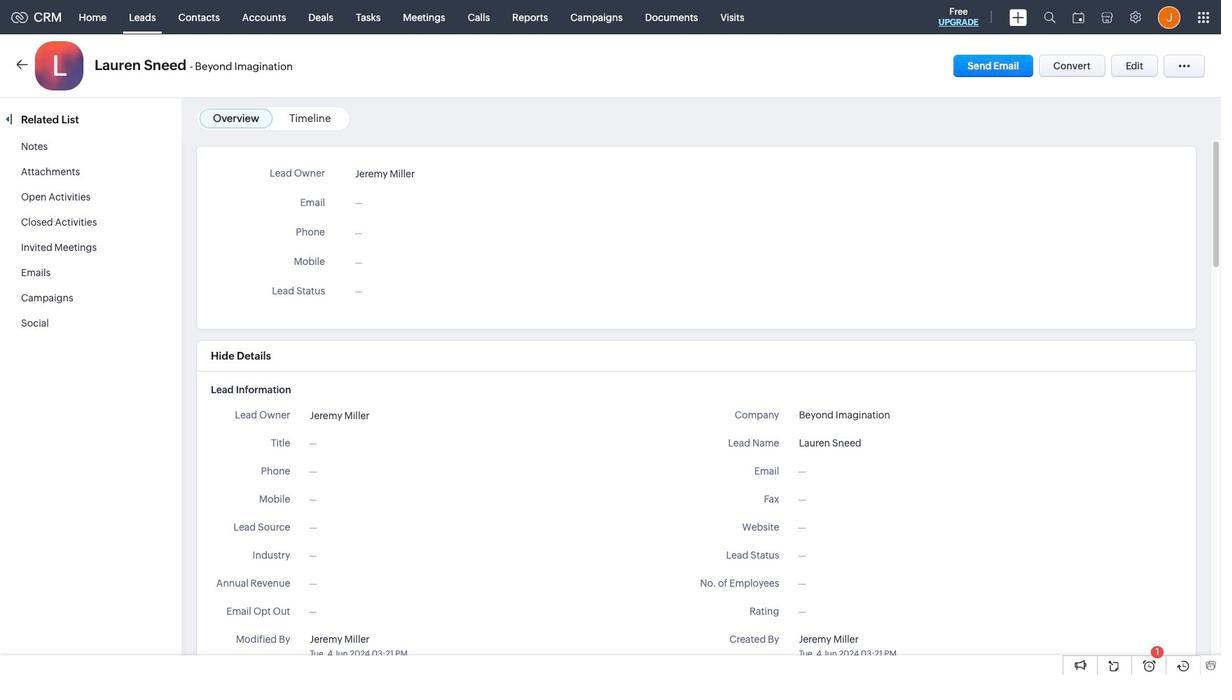 Task type: locate. For each thing, give the bounding box(es) containing it.
create menu element
[[1002, 0, 1036, 34]]

profile element
[[1150, 0, 1190, 34]]

profile image
[[1159, 6, 1181, 28]]



Task type: describe. For each thing, give the bounding box(es) containing it.
logo image
[[11, 12, 28, 23]]

create menu image
[[1010, 9, 1028, 26]]

calendar image
[[1073, 12, 1085, 23]]

search image
[[1045, 11, 1056, 23]]

search element
[[1036, 0, 1065, 34]]



Task type: vqa. For each thing, say whether or not it's contained in the screenshot.
'Search' element at top
yes



